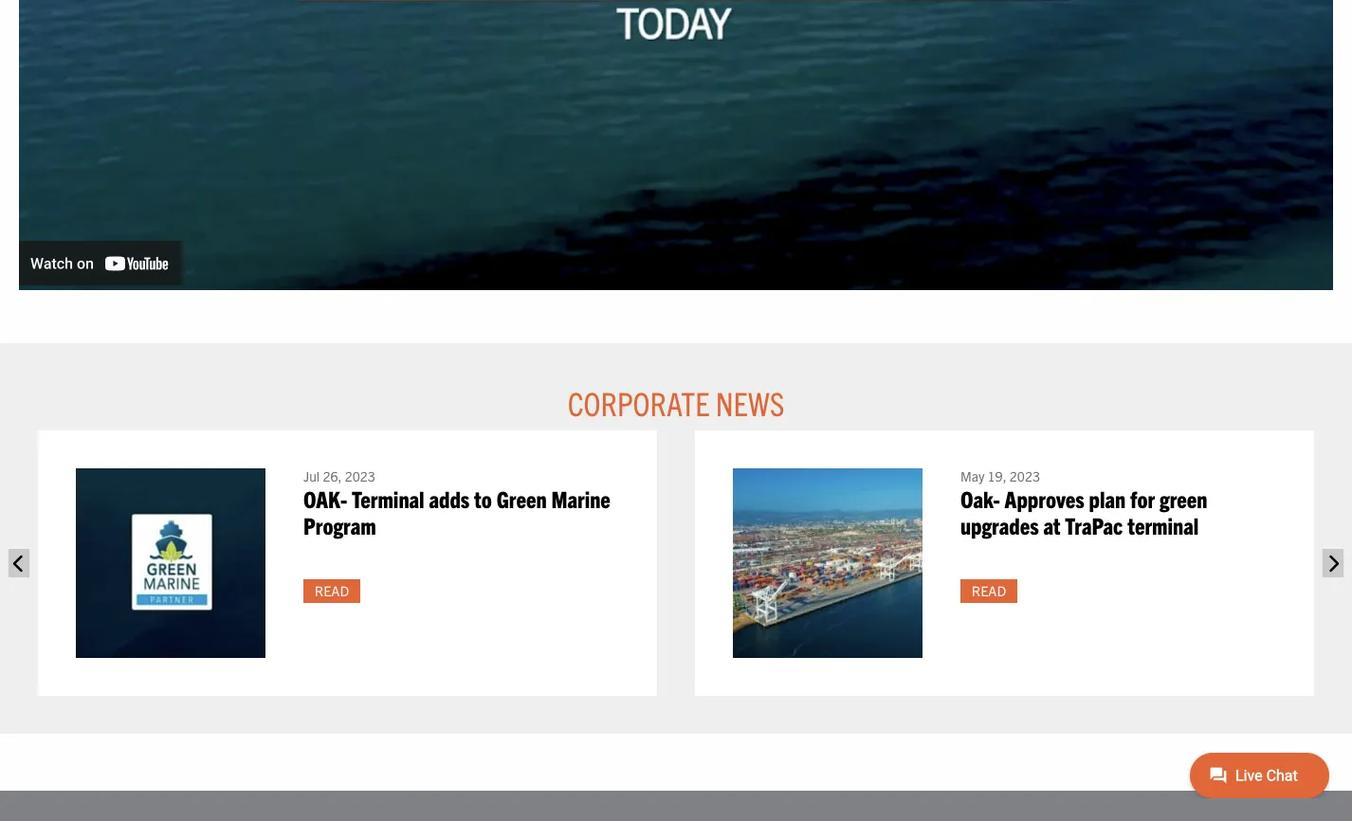 Task type: locate. For each thing, give the bounding box(es) containing it.
0 horizontal spatial read
[[315, 583, 349, 600]]

2023 right 19,
[[1010, 468, 1041, 485]]

2 2023 from the left
[[1010, 468, 1041, 485]]

1 horizontal spatial 2023
[[1010, 468, 1041, 485]]

2 read link from the left
[[961, 580, 1018, 604]]

read
[[315, 583, 349, 600], [972, 583, 1007, 600]]

2023 inside jul 26, 2023 oak- terminal adds to green marine program
[[345, 468, 375, 485]]

solid image
[[1323, 550, 1345, 578]]

for
[[1131, 484, 1156, 513]]

read link down program
[[304, 580, 360, 604]]

1 horizontal spatial read link
[[961, 580, 1018, 604]]

trapac
[[1066, 512, 1124, 540]]

green
[[497, 484, 547, 513]]

1 read from the left
[[315, 583, 349, 600]]

oak-
[[961, 484, 1001, 513]]

read link for oak- approves plan for green upgrades at trapac terminal
[[961, 580, 1018, 604]]

read link down the upgrades
[[961, 580, 1018, 604]]

corporate news
[[568, 382, 785, 423]]

read down program
[[315, 583, 349, 600]]

1 read link from the left
[[304, 580, 360, 604]]

footer
[[0, 792, 1353, 822]]

2023 right the 26, at the bottom of page
[[345, 468, 375, 485]]

2 read from the left
[[972, 583, 1007, 600]]

green
[[1160, 484, 1208, 513]]

read down the upgrades
[[972, 583, 1007, 600]]

news
[[716, 382, 785, 423]]

read link
[[304, 580, 360, 604], [961, 580, 1018, 604]]

1 horizontal spatial read
[[972, 583, 1007, 600]]

2023
[[345, 468, 375, 485], [1010, 468, 1041, 485]]

solid image
[[8, 550, 30, 578]]

read for oak- approves plan for green upgrades at trapac terminal
[[972, 583, 1007, 600]]

0 horizontal spatial 2023
[[345, 468, 375, 485]]

oak-
[[304, 484, 347, 513]]

terminal
[[1128, 512, 1199, 540]]

jul 26, 2023 oak- terminal adds to green marine program
[[304, 468, 611, 540]]

corporate news main content
[[0, 0, 1353, 735]]

corporate
[[568, 382, 710, 423]]

1 2023 from the left
[[345, 468, 375, 485]]

0 horizontal spatial read link
[[304, 580, 360, 604]]

2023 inside may 19, 2023 oak- approves plan for green upgrades at trapac terminal
[[1010, 468, 1041, 485]]

at
[[1044, 512, 1061, 540]]



Task type: vqa. For each thing, say whether or not it's contained in the screenshot.
first reduced from the left
no



Task type: describe. For each thing, give the bounding box(es) containing it.
terminal
[[352, 484, 425, 513]]

adds
[[429, 484, 470, 513]]

approves
[[1005, 484, 1085, 513]]

19,
[[988, 468, 1007, 485]]

read for oak- terminal adds to green marine program
[[315, 583, 349, 600]]

2023 for terminal
[[345, 468, 375, 485]]

marine
[[552, 484, 611, 513]]

26,
[[323, 468, 342, 485]]

upgrades
[[961, 512, 1039, 540]]

read link for oak- terminal adds to green marine program
[[304, 580, 360, 604]]

to
[[474, 484, 492, 513]]

program
[[304, 512, 376, 540]]

2023 for approves
[[1010, 468, 1041, 485]]

may 19, 2023 oak- approves plan for green upgrades at trapac terminal
[[961, 468, 1208, 540]]

jul
[[304, 468, 320, 485]]

may
[[961, 468, 985, 485]]

plan
[[1090, 484, 1126, 513]]



